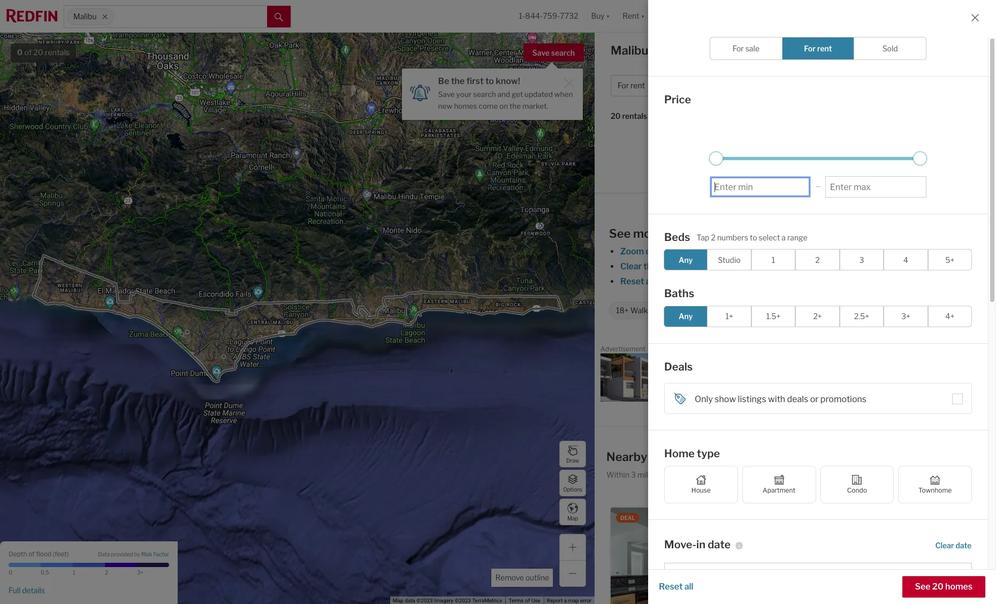 Task type: vqa. For each thing, say whether or not it's contained in the screenshot.
▾ associated with Rent ▾
no



Task type: describe. For each thing, give the bounding box(es) containing it.
see 20 homes button
[[903, 576, 986, 598]]

0 horizontal spatial a
[[564, 598, 567, 604]]

factor
[[153, 551, 169, 558]]

0 horizontal spatial 3+
[[137, 569, 144, 576]]

search inside save your search and get updated when new homes come on the market.
[[473, 90, 496, 99]]

move-
[[665, 538, 697, 551]]

outline
[[526, 573, 549, 582]]

2 ©2023 from the left
[[455, 598, 471, 604]]

for sale
[[733, 44, 760, 53]]

0 horizontal spatial date
[[708, 538, 731, 551]]

end of results
[[772, 198, 820, 207]]

data
[[98, 551, 110, 558]]

homes inside save your search and get updated when new homes come on the market.
[[454, 102, 477, 110]]

2.5+ radio
[[840, 306, 884, 327]]

0 horizontal spatial 2
[[105, 569, 108, 576]]

ad
[[985, 347, 991, 353]]

advertisement
[[601, 345, 646, 353]]

report a map error
[[547, 598, 592, 604]]

report ad button
[[967, 347, 991, 355]]

1+
[[726, 312, 734, 321]]

any for studio
[[679, 255, 693, 264]]

remove outline button
[[492, 569, 553, 587]]

2.5+
[[855, 312, 870, 321]]

deals
[[665, 360, 693, 373]]

of for end
[[787, 198, 794, 207]]

sold
[[883, 44, 898, 53]]

townhome
[[919, 486, 952, 494]]

imagery
[[434, 598, 454, 604]]

match
[[716, 450, 752, 464]]

5+ checkbox
[[928, 249, 972, 270]]

any for 1+
[[679, 312, 693, 321]]

options button
[[560, 470, 586, 496]]

for rent inside checkbox
[[805, 44, 833, 53]]

apartments
[[651, 43, 719, 57]]

more
[[633, 226, 663, 240]]

results
[[796, 198, 820, 207]]

condo
[[848, 486, 868, 494]]

miles
[[638, 470, 656, 479]]

of for terms
[[525, 598, 530, 604]]

759-
[[543, 11, 560, 21]]

deals
[[788, 394, 809, 404]]

0 vertical spatial 2
[[711, 233, 716, 242]]

for rent button
[[611, 75, 666, 96]]

minimum price slider
[[710, 151, 724, 165]]

draw
[[567, 457, 579, 464]]

home type
[[665, 447, 720, 460]]

error
[[580, 598, 592, 604]]

4+
[[946, 312, 955, 321]]

end
[[772, 198, 785, 207]]

option group containing for sale
[[710, 37, 927, 60]]

score for 52+ transit score
[[740, 306, 761, 315]]

of for 0
[[24, 48, 32, 57]]

photo of 210 santa monica blvd, santa monica, ca 90401 image
[[611, 508, 790, 604]]

0 vertical spatial a
[[782, 233, 786, 242]]

boundary
[[678, 261, 717, 271]]

For sale checkbox
[[710, 37, 783, 60]]

Studio checkbox
[[708, 249, 752, 270]]

when
[[555, 90, 573, 99]]

numbers
[[718, 233, 749, 242]]

of for depth
[[28, 550, 35, 558]]

1 inside 1 "checkbox"
[[772, 255, 776, 264]]

0 of 20 rentals
[[17, 48, 70, 57]]

updated
[[525, 90, 553, 99]]

with
[[769, 394, 786, 404]]

1 horizontal spatial rentals
[[623, 112, 648, 121]]

select
[[759, 233, 780, 242]]

20 inside button
[[933, 582, 944, 592]]

or
[[811, 394, 819, 404]]

map for map data ©2023  imagery ©2023 terrametrics
[[393, 598, 404, 604]]

promotions
[[821, 394, 867, 404]]

ad region
[[601, 354, 991, 402]]

7732
[[560, 11, 579, 21]]

deal for photo of 210 santa monica blvd, santa monica, ca 90401
[[621, 515, 635, 521]]

Sold checkbox
[[854, 37, 927, 60]]

type
[[697, 447, 720, 460]]

1 horizontal spatial your
[[754, 450, 780, 464]]

4+ radio
[[928, 306, 972, 327]]

submit search image
[[275, 13, 283, 21]]

save for save your search and get updated when new homes come on the market.
[[438, 90, 455, 99]]

listings
[[738, 394, 767, 404]]

homes up any checkbox
[[665, 226, 703, 240]]

0 vertical spatial the
[[451, 76, 465, 86]]

google image
[[3, 590, 38, 604]]

terms
[[509, 598, 524, 604]]

For rent checkbox
[[782, 37, 855, 60]]

report a map error link
[[547, 598, 592, 604]]

remove 18+ walk score image
[[676, 307, 682, 314]]

1 ©2023 from the left
[[417, 598, 433, 604]]

only show listings with deals or promotions
[[695, 394, 867, 404]]

report for report ad
[[967, 347, 983, 353]]

map data ©2023  imagery ©2023 terrametrics
[[393, 598, 503, 604]]

clear date
[[936, 541, 972, 550]]

option group containing house
[[665, 466, 973, 503]]

1+ radio
[[708, 306, 752, 327]]

remove outline
[[496, 573, 549, 582]]

Townhome checkbox
[[899, 466, 973, 503]]

1 vertical spatial 3
[[631, 470, 636, 479]]

1 vertical spatial 1
[[73, 569, 75, 576]]

Condo checkbox
[[821, 466, 894, 503]]

map region
[[0, 0, 731, 604]]

full details
[[9, 586, 45, 595]]

1 horizontal spatial 20
[[611, 112, 621, 121]]

that
[[690, 450, 714, 464]]

20 rentals
[[611, 112, 648, 121]]

18+ walk score
[[616, 306, 670, 315]]

clear date button
[[935, 536, 973, 554]]

52+ transit score
[[700, 306, 761, 315]]

Enter max text field
[[830, 182, 922, 192]]

0 horizontal spatial rentals
[[45, 48, 70, 57]]

nearby homes that match your criteria
[[607, 450, 822, 464]]

52+
[[700, 306, 713, 315]]

1-
[[519, 11, 526, 21]]

2 inside checkbox
[[816, 255, 820, 264]]

Apartment checkbox
[[743, 466, 816, 503]]

first
[[467, 76, 484, 86]]

get
[[512, 90, 523, 99]]

deal for photo of 1519 6th st, santa monica, ca 90401
[[810, 515, 825, 521]]

to for know!
[[486, 76, 494, 86]]

be
[[438, 76, 450, 86]]

in
[[697, 538, 706, 551]]

photo of 1519 6th st, santa monica, ca 90401 image
[[800, 508, 979, 604]]

be the first to know! dialog
[[402, 62, 583, 120]]

out
[[646, 246, 660, 256]]

to for select
[[750, 233, 758, 242]]

terms of use
[[509, 598, 541, 604]]

move-in date
[[665, 538, 731, 551]]

full details button
[[9, 586, 45, 595]]

(
[[53, 550, 55, 558]]

clear the map boundary button
[[620, 261, 717, 271]]

homes inside button
[[946, 582, 973, 592]]

all inside zoom out clear the map boundary reset all filters
[[646, 276, 655, 286]]



Task type: locate. For each thing, give the bounding box(es) containing it.
report ad
[[967, 347, 991, 353]]

rent
[[818, 44, 833, 53], [631, 81, 645, 90]]

rent inside checkbox
[[818, 44, 833, 53]]

1 horizontal spatial for
[[733, 44, 744, 53]]

save down 844-
[[533, 48, 550, 57]]

1 right the 0.5
[[73, 569, 75, 576]]

to left select
[[750, 233, 758, 242]]

0 vertical spatial map
[[659, 261, 677, 271]]

0 horizontal spatial your
[[457, 90, 472, 99]]

map button
[[560, 499, 586, 525]]

deal down apartment option
[[810, 515, 825, 521]]

1 horizontal spatial 3
[[860, 255, 865, 264]]

1-844-759-7732
[[519, 11, 579, 21]]

1 vertical spatial 3+
[[137, 569, 144, 576]]

score left remove 18+ walk score icon
[[650, 306, 670, 315]]

1 vertical spatial 2
[[816, 255, 820, 264]]

1-844-759-7732 link
[[519, 11, 579, 21]]

homes
[[454, 102, 477, 110], [665, 226, 703, 240], [650, 450, 688, 464], [946, 582, 973, 592]]

data provided by risk factor
[[98, 551, 169, 558]]

0 vertical spatial search
[[551, 48, 575, 57]]

see more homes
[[609, 226, 703, 240]]

map left error
[[569, 598, 579, 604]]

0
[[17, 48, 23, 57], [9, 569, 12, 576]]

1 vertical spatial any
[[679, 312, 693, 321]]

—
[[816, 182, 821, 190]]

rent inside 'button'
[[631, 81, 645, 90]]

0 horizontal spatial 0
[[9, 569, 12, 576]]

tap
[[697, 233, 710, 242]]

for inside checkbox
[[805, 44, 816, 53]]

1 horizontal spatial reset
[[659, 582, 683, 592]]

2 horizontal spatial the
[[644, 261, 657, 271]]

1 down select
[[772, 255, 776, 264]]

1 vertical spatial for rent
[[618, 81, 645, 90]]

malibu
[[73, 12, 97, 21], [611, 43, 649, 57]]

0 horizontal spatial map
[[569, 598, 579, 604]]

for inside 'button'
[[618, 81, 629, 90]]

0 vertical spatial 3
[[860, 255, 865, 264]]

data
[[405, 598, 415, 604]]

4
[[904, 255, 909, 264]]

malibu apartments for rent
[[611, 43, 768, 57]]

options
[[563, 486, 583, 492]]

for for 'for sale' option
[[733, 44, 744, 53]]

0 horizontal spatial reset
[[621, 276, 645, 286]]

search inside button
[[551, 48, 575, 57]]

full
[[9, 586, 21, 595]]

1 vertical spatial 0
[[9, 569, 12, 576]]

0 horizontal spatial 20
[[33, 48, 43, 57]]

1 horizontal spatial 2
[[711, 233, 716, 242]]

1 horizontal spatial all
[[685, 582, 694, 592]]

save search button
[[524, 43, 584, 62]]

homes down clear date
[[946, 582, 973, 592]]

malibu up for rent 'button'
[[611, 43, 649, 57]]

save up new at the left of page
[[438, 90, 455, 99]]

on
[[500, 102, 508, 110]]

0 vertical spatial your
[[457, 90, 472, 99]]

house
[[692, 486, 711, 494]]

score
[[650, 306, 670, 315], [740, 306, 761, 315]]

2+ radio
[[796, 306, 840, 327]]

beds
[[665, 231, 691, 243]]

market.
[[523, 102, 549, 110]]

0 horizontal spatial ©2023
[[417, 598, 433, 604]]

©2023 right imagery
[[455, 598, 471, 604]]

search up come at left top
[[473, 90, 496, 99]]

all down move-in date
[[685, 582, 694, 592]]

deal down within 3 miles
[[621, 515, 635, 521]]

1 horizontal spatial 3+
[[902, 312, 911, 321]]

transit
[[715, 306, 739, 315]]

1 vertical spatial see
[[915, 582, 931, 592]]

any down beds
[[679, 255, 693, 264]]

save inside save your search and get updated when new homes come on the market.
[[438, 90, 455, 99]]

1 horizontal spatial the
[[510, 102, 521, 110]]

the inside save your search and get updated when new homes come on the market.
[[510, 102, 521, 110]]

0 vertical spatial save
[[533, 48, 550, 57]]

any inside radio
[[679, 312, 693, 321]]

criteria
[[782, 450, 822, 464]]

rent
[[740, 43, 768, 57]]

0 vertical spatial 0
[[17, 48, 23, 57]]

any left 52+
[[679, 312, 693, 321]]

clear inside zoom out clear the map boundary reset all filters
[[621, 261, 642, 271]]

1 vertical spatial malibu
[[611, 43, 649, 57]]

3+ down by
[[137, 569, 144, 576]]

0 horizontal spatial score
[[650, 306, 670, 315]]

1 horizontal spatial malibu
[[611, 43, 649, 57]]

reset up walk in the bottom right of the page
[[621, 276, 645, 286]]

walk
[[631, 306, 648, 315]]

score for 18+ walk score
[[650, 306, 670, 315]]

reset inside zoom out clear the map boundary reset all filters
[[621, 276, 645, 286]]

home
[[665, 447, 695, 460]]

homes right new at the left of page
[[454, 102, 477, 110]]

0 vertical spatial all
[[646, 276, 655, 286]]

1 horizontal spatial map
[[659, 261, 677, 271]]

0 vertical spatial rentals
[[45, 48, 70, 57]]

0 vertical spatial any
[[679, 255, 693, 264]]

homes up miles
[[650, 450, 688, 464]]

all inside button
[[685, 582, 694, 592]]

1 vertical spatial map
[[569, 598, 579, 604]]

0 horizontal spatial for rent
[[618, 81, 645, 90]]

your inside save your search and get updated when new homes come on the market.
[[457, 90, 472, 99]]

0 horizontal spatial to
[[486, 76, 494, 86]]

0 horizontal spatial deal
[[621, 515, 635, 521]]

map inside zoom out clear the map boundary reset all filters
[[659, 261, 677, 271]]

1 horizontal spatial deal
[[810, 515, 825, 521]]

3+ radio
[[884, 306, 928, 327]]

©2023
[[417, 598, 433, 604], [455, 598, 471, 604]]

3+ right 2.5+ option
[[902, 312, 911, 321]]

0 vertical spatial malibu
[[73, 12, 97, 21]]

1 checkbox
[[752, 249, 796, 270]]

0 vertical spatial to
[[486, 76, 494, 86]]

malibu left remove malibu "image"
[[73, 12, 97, 21]]

1 horizontal spatial report
[[967, 347, 983, 353]]

reset all filters button
[[620, 276, 681, 286]]

search
[[551, 48, 575, 57], [473, 90, 496, 99]]

1 horizontal spatial see
[[915, 582, 931, 592]]

and
[[498, 90, 510, 99]]

the
[[451, 76, 465, 86], [510, 102, 521, 110], [644, 261, 657, 271]]

to right the "first"
[[486, 76, 494, 86]]

date up the see 20 homes
[[956, 541, 972, 550]]

the up reset all filters button
[[644, 261, 657, 271]]

save search
[[533, 48, 575, 57]]

date right in
[[708, 538, 731, 551]]

save inside button
[[533, 48, 550, 57]]

2 score from the left
[[740, 306, 761, 315]]

depth
[[9, 550, 27, 558]]

1 score from the left
[[650, 306, 670, 315]]

1 vertical spatial map
[[393, 598, 404, 604]]

1 vertical spatial report
[[547, 598, 563, 604]]

search down 7732
[[551, 48, 575, 57]]

clear up the see 20 homes
[[936, 541, 955, 550]]

feet
[[55, 550, 67, 558]]

0 for 0 of 20 rentals
[[17, 48, 23, 57]]

3
[[860, 255, 865, 264], [631, 470, 636, 479]]

House checkbox
[[665, 466, 738, 503]]

2+
[[814, 312, 822, 321]]

0 horizontal spatial all
[[646, 276, 655, 286]]

for rent inside 'button'
[[618, 81, 645, 90]]

tap 2 numbers to select a range
[[697, 233, 808, 242]]

the right the "be"
[[451, 76, 465, 86]]

terms of use link
[[509, 598, 541, 604]]

2
[[711, 233, 716, 242], [816, 255, 820, 264], [105, 569, 108, 576]]

report left ad
[[967, 347, 983, 353]]

Select your move-in date text field
[[669, 568, 958, 579]]

0 vertical spatial rent
[[818, 44, 833, 53]]

report inside button
[[967, 347, 983, 353]]

1 horizontal spatial map
[[568, 515, 578, 521]]

0 vertical spatial for rent
[[805, 44, 833, 53]]

Any radio
[[664, 306, 708, 327]]

malibu for malibu apartments for rent
[[611, 43, 649, 57]]

clear
[[621, 261, 642, 271], [936, 541, 955, 550]]

0 vertical spatial report
[[967, 347, 983, 353]]

remove malibu image
[[102, 13, 108, 20]]

4 checkbox
[[884, 249, 928, 270]]

1 vertical spatial your
[[754, 450, 780, 464]]

a left error
[[564, 598, 567, 604]]

maximum price slider
[[914, 151, 928, 165]]

within 3 miles
[[607, 470, 656, 479]]

for for the for rent checkbox on the top
[[805, 44, 816, 53]]

any inside checkbox
[[679, 255, 693, 264]]

1 vertical spatial to
[[750, 233, 758, 242]]

1 horizontal spatial 1
[[772, 255, 776, 264]]

Any checkbox
[[664, 249, 708, 270]]

2 checkbox
[[796, 249, 840, 270]]

0 for 0
[[9, 569, 12, 576]]

)
[[67, 550, 69, 558]]

1 horizontal spatial date
[[956, 541, 972, 550]]

clear inside button
[[936, 541, 955, 550]]

2 horizontal spatial 20
[[933, 582, 944, 592]]

option group
[[710, 37, 927, 60], [664, 249, 973, 270], [664, 306, 973, 327], [665, 466, 973, 503]]

1 vertical spatial search
[[473, 90, 496, 99]]

map inside map button
[[568, 515, 578, 521]]

filters
[[657, 276, 681, 286]]

use
[[532, 598, 541, 604]]

0 horizontal spatial clear
[[621, 261, 642, 271]]

draw button
[[560, 441, 586, 468]]

©2023 right 'data'
[[417, 598, 433, 604]]

0 horizontal spatial 3
[[631, 470, 636, 479]]

0 horizontal spatial 1
[[73, 569, 75, 576]]

the right on
[[510, 102, 521, 110]]

remove 52+ transit score image
[[767, 307, 773, 314]]

1 horizontal spatial score
[[740, 306, 761, 315]]

to inside be the first to know! dialog
[[486, 76, 494, 86]]

3 left miles
[[631, 470, 636, 479]]

18+
[[616, 306, 629, 315]]

1 vertical spatial rent
[[631, 81, 645, 90]]

reset inside button
[[659, 582, 683, 592]]

map
[[659, 261, 677, 271], [569, 598, 579, 604]]

0 horizontal spatial see
[[609, 226, 631, 240]]

1
[[772, 255, 776, 264], [73, 569, 75, 576]]

0 vertical spatial see
[[609, 226, 631, 240]]

2 any from the top
[[679, 312, 693, 321]]

3+
[[902, 312, 911, 321], [137, 569, 144, 576]]

save your search and get updated when new homes come on the market.
[[438, 90, 573, 110]]

1 horizontal spatial to
[[750, 233, 758, 242]]

date inside button
[[956, 541, 972, 550]]

0 horizontal spatial map
[[393, 598, 404, 604]]

1 deal from the left
[[621, 515, 635, 521]]

see inside see 20 homes button
[[915, 582, 931, 592]]

see 20 homes
[[915, 582, 973, 592]]

map down options
[[568, 515, 578, 521]]

map for map
[[568, 515, 578, 521]]

reset down move-
[[659, 582, 683, 592]]

3 inside option
[[860, 255, 865, 264]]

your up apartment option
[[754, 450, 780, 464]]

report right use
[[547, 598, 563, 604]]

2 vertical spatial the
[[644, 261, 657, 271]]

a left the range
[[782, 233, 786, 242]]

1 vertical spatial the
[[510, 102, 521, 110]]

clear down the zoom
[[621, 261, 642, 271]]

3 left the 4
[[860, 255, 865, 264]]

0 horizontal spatial for
[[618, 81, 629, 90]]

your down the "first"
[[457, 90, 472, 99]]

map
[[568, 515, 578, 521], [393, 598, 404, 604]]

report for report a map error
[[547, 598, 563, 604]]

sale
[[746, 44, 760, 53]]

1.5+ radio
[[752, 306, 796, 327]]

the inside zoom out clear the map boundary reset all filters
[[644, 261, 657, 271]]

a
[[782, 233, 786, 242], [564, 598, 567, 604]]

1 vertical spatial reset
[[659, 582, 683, 592]]

0 vertical spatial map
[[568, 515, 578, 521]]

map up filters
[[659, 261, 677, 271]]

baths
[[665, 287, 695, 300]]

2 deal from the left
[[810, 515, 825, 521]]

1 vertical spatial rentals
[[623, 112, 648, 121]]

see
[[609, 226, 631, 240], [915, 582, 931, 592]]

2 horizontal spatial 2
[[816, 255, 820, 264]]

save for save search
[[533, 48, 550, 57]]

3 checkbox
[[840, 249, 884, 270]]

for inside option
[[733, 44, 744, 53]]

1 any from the top
[[679, 255, 693, 264]]

1.5+
[[767, 312, 781, 321]]

2 down "data"
[[105, 569, 108, 576]]

know!
[[496, 76, 520, 86]]

map left 'data'
[[393, 598, 404, 604]]

2 left 3 option
[[816, 255, 820, 264]]

0 horizontal spatial report
[[547, 598, 563, 604]]

malibu for malibu
[[73, 12, 97, 21]]

1 horizontal spatial save
[[533, 48, 550, 57]]

1 horizontal spatial 0
[[17, 48, 23, 57]]

2 vertical spatial 20
[[933, 582, 944, 592]]

0 vertical spatial reset
[[621, 276, 645, 286]]

1 vertical spatial a
[[564, 598, 567, 604]]

score left remove 52+ transit score icon
[[740, 306, 761, 315]]

see for see 20 homes
[[915, 582, 931, 592]]

2 right tap
[[711, 233, 716, 242]]

0 vertical spatial 1
[[772, 255, 776, 264]]

1 vertical spatial clear
[[936, 541, 955, 550]]

0 vertical spatial clear
[[621, 261, 642, 271]]

0.5
[[41, 569, 49, 576]]

1 horizontal spatial search
[[551, 48, 575, 57]]

see for see more homes
[[609, 226, 631, 240]]

flood
[[36, 550, 51, 558]]

0 horizontal spatial malibu
[[73, 12, 97, 21]]

2 vertical spatial 2
[[105, 569, 108, 576]]

1 vertical spatial all
[[685, 582, 694, 592]]

to
[[486, 76, 494, 86], [750, 233, 758, 242]]

0 horizontal spatial the
[[451, 76, 465, 86]]

0 horizontal spatial save
[[438, 90, 455, 99]]

nearby
[[607, 450, 648, 464]]

of
[[24, 48, 32, 57], [787, 198, 794, 207], [28, 550, 35, 558], [525, 598, 530, 604]]

Enter min text field
[[715, 182, 807, 192]]

depth of flood ( feet )
[[9, 550, 69, 558]]

0 vertical spatial 3+
[[902, 312, 911, 321]]

all left filters
[[646, 276, 655, 286]]

0 vertical spatial 20
[[33, 48, 43, 57]]

1 horizontal spatial ©2023
[[455, 598, 471, 604]]

3+ inside option
[[902, 312, 911, 321]]

1 horizontal spatial a
[[782, 233, 786, 242]]

844-
[[526, 11, 543, 21]]

reset all button
[[659, 576, 694, 598]]

by
[[134, 551, 140, 558]]

apartment
[[763, 486, 796, 494]]



